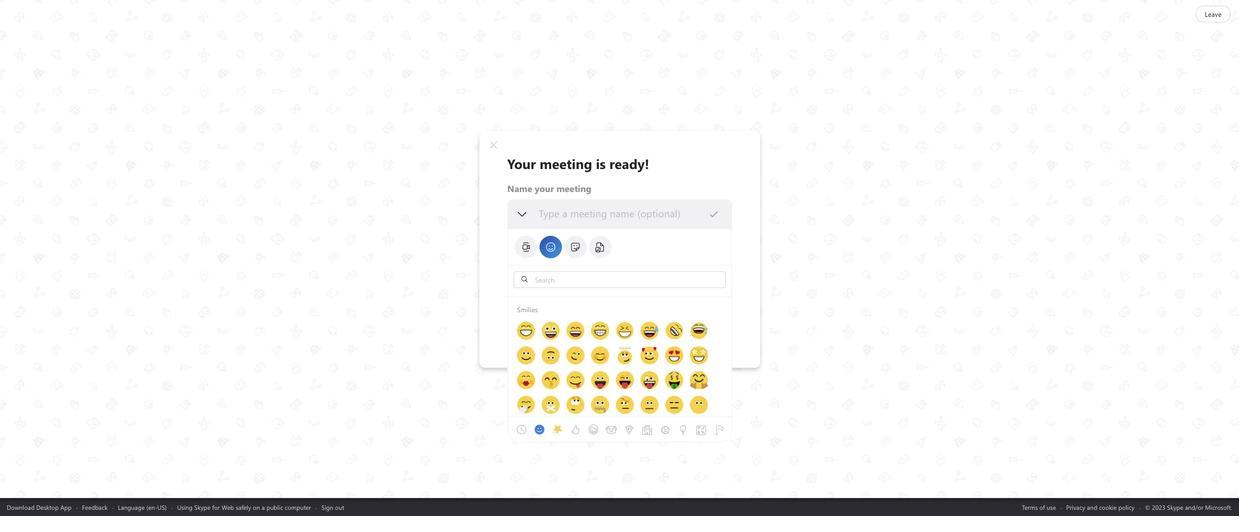 Task type: describe. For each thing, give the bounding box(es) containing it.
download
[[7, 503, 34, 511]]

download desktop app link
[[7, 503, 72, 511]]

use
[[1047, 503, 1056, 511]]

computer
[[285, 503, 311, 511]]

language
[[118, 503, 145, 511]]

and
[[1087, 503, 1098, 511]]

sign out
[[322, 503, 344, 511]]

privacy and cookie policy link
[[1067, 503, 1135, 511]]

us)
[[157, 503, 167, 511]]

privacy and cookie policy
[[1067, 503, 1135, 511]]

desktop
[[36, 503, 59, 511]]

Type a meeting name (optional) text field
[[538, 207, 708, 220]]

policy
[[1119, 503, 1135, 511]]

feedback link
[[82, 503, 108, 511]]

privacy
[[1067, 503, 1086, 511]]

of
[[1040, 503, 1045, 511]]

using
[[177, 503, 193, 511]]

terms
[[1022, 503, 1038, 511]]

skype
[[194, 503, 211, 511]]

0 vertical spatial tab list
[[514, 234, 723, 259]]



Task type: vqa. For each thing, say whether or not it's contained in the screenshot.
Phone at the bottom of the page
no



Task type: locate. For each thing, give the bounding box(es) containing it.
download desktop app
[[7, 503, 72, 511]]

out
[[335, 503, 344, 511]]

using skype for web safely on a public computer
[[177, 503, 311, 511]]

using skype for web safely on a public computer link
[[177, 503, 311, 511]]

feedback
[[82, 503, 108, 511]]

app
[[60, 503, 72, 511]]

(en-
[[146, 503, 157, 511]]

tab list
[[514, 234, 723, 259], [512, 401, 764, 457]]

public
[[267, 503, 283, 511]]

language (en-us)
[[118, 503, 167, 511]]

1 vertical spatial tab list
[[512, 401, 764, 457]]

a
[[262, 503, 265, 511]]

for
[[212, 503, 220, 511]]

sign
[[322, 503, 333, 511]]

web
[[222, 503, 234, 511]]

safely
[[236, 503, 251, 511]]

language (en-us) link
[[118, 503, 167, 511]]

on
[[253, 503, 260, 511]]

cookie
[[1099, 503, 1117, 511]]

sign out link
[[322, 503, 344, 511]]

terms of use link
[[1022, 503, 1056, 511]]

Search text field
[[532, 274, 723, 284]]

terms of use
[[1022, 503, 1056, 511]]



